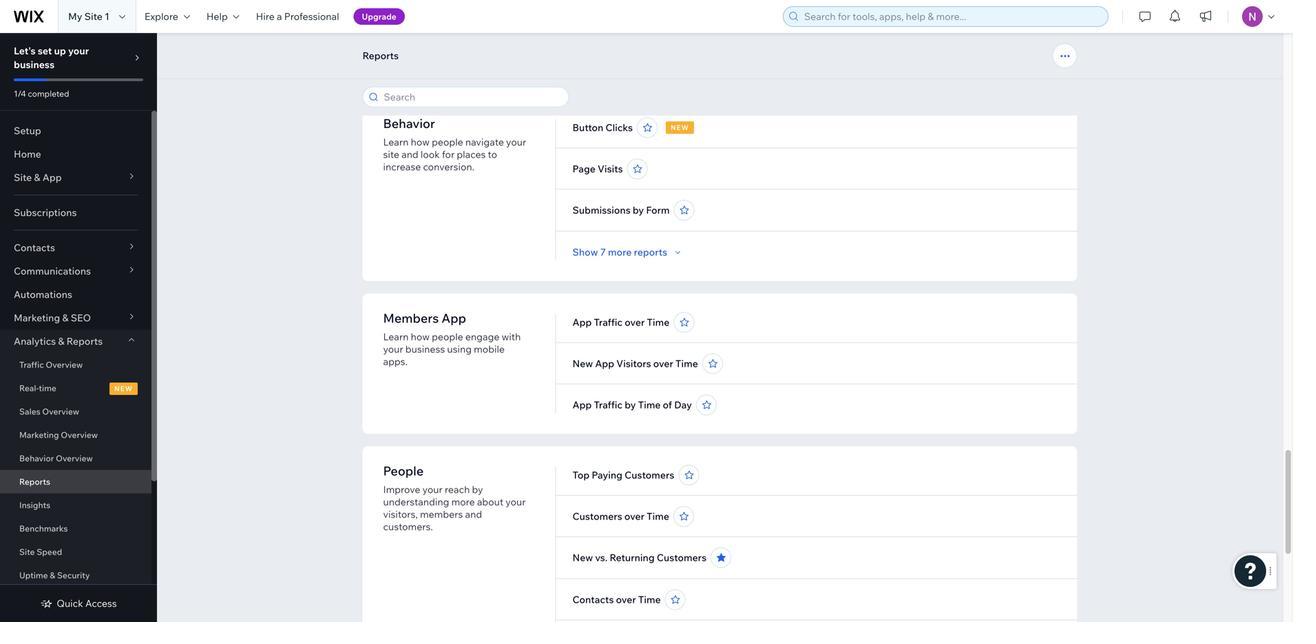 Task type: vqa. For each thing, say whether or not it's contained in the screenshot.
Last to the right
no



Task type: describe. For each thing, give the bounding box(es) containing it.
customers over time
[[573, 511, 670, 523]]

time left of
[[639, 399, 661, 411]]

site speed link
[[0, 541, 152, 564]]

seo
[[71, 312, 91, 324]]

form
[[647, 204, 670, 216]]

app traffic over time
[[573, 317, 670, 329]]

contacts button
[[0, 236, 152, 260]]

& for uptime
[[50, 571, 55, 581]]

sales overview link
[[0, 400, 152, 424]]

mobile
[[474, 343, 505, 356]]

more inside button
[[608, 246, 632, 258]]

hire
[[256, 10, 275, 22]]

traffic inside sidebar element
[[19, 360, 44, 370]]

1
[[105, 10, 109, 22]]

& for marketing
[[62, 312, 69, 324]]

how inside behavior learn how people navigate your site and look for places to increase conversion.
[[411, 136, 430, 148]]

over down the returning
[[616, 594, 636, 606]]

app up new app visitors over time
[[573, 317, 592, 329]]

your up 'understanding'
[[423, 484, 443, 496]]

navigate
[[466, 136, 504, 148]]

sidebar element
[[0, 33, 157, 623]]

communications
[[14, 265, 91, 277]]

time up new vs. returning customers
[[647, 511, 670, 523]]

0 vertical spatial customers
[[625, 470, 675, 482]]

site & app
[[14, 172, 62, 184]]

upgrade
[[362, 11, 397, 22]]

customers.
[[383, 521, 433, 533]]

my site 1
[[68, 10, 109, 22]]

0 vertical spatial by
[[633, 204, 644, 216]]

people
[[383, 464, 424, 479]]

up
[[54, 45, 66, 57]]

over up the returning
[[625, 511, 645, 523]]

completed
[[28, 89, 69, 99]]

upgrade button
[[354, 8, 405, 25]]

site for site speed
[[19, 547, 35, 558]]

conversion.
[[423, 161, 475, 173]]

1 vertical spatial customers
[[573, 511, 623, 523]]

reports inside analytics & reports dropdown button
[[67, 336, 103, 348]]

speed
[[37, 547, 62, 558]]

analytics & reports
[[14, 336, 103, 348]]

over right visitors
[[654, 358, 674, 370]]

subscriptions
[[14, 207, 77, 219]]

submissions by form
[[573, 204, 670, 216]]

returning
[[610, 552, 655, 564]]

Search field
[[380, 88, 565, 107]]

with
[[502, 331, 521, 343]]

over up new app visitors over time
[[625, 317, 645, 329]]

uptime
[[19, 571, 48, 581]]

show
[[573, 246, 598, 258]]

& for analytics
[[58, 336, 64, 348]]

learn inside behavior learn how people navigate your site and look for places to increase conversion.
[[383, 136, 409, 148]]

about
[[477, 496, 504, 508]]

understanding
[[383, 496, 450, 508]]

real-time
[[19, 383, 56, 394]]

new vs. returning customers
[[573, 552, 707, 564]]

1 vertical spatial by
[[625, 399, 636, 411]]

help button
[[198, 0, 248, 33]]

home
[[14, 148, 41, 160]]

2 vertical spatial customers
[[657, 552, 707, 564]]

day
[[675, 399, 692, 411]]

sales overview
[[19, 407, 79, 417]]

site
[[383, 148, 400, 161]]

setup
[[14, 125, 41, 137]]

traffic overview link
[[0, 353, 152, 377]]

marketing & seo button
[[0, 307, 152, 330]]

let's
[[14, 45, 36, 57]]

site speed
[[19, 547, 62, 558]]

behavior for behavior overview
[[19, 454, 54, 464]]

behavior for behavior learn how people navigate your site and look for places to increase conversion.
[[383, 116, 435, 131]]

quick access
[[57, 598, 117, 610]]

explore
[[145, 10, 178, 22]]

contacts for contacts over time
[[573, 594, 614, 606]]

paying
[[592, 470, 623, 482]]

using
[[447, 343, 472, 356]]

your inside the let's set up your business
[[68, 45, 89, 57]]

vs.
[[596, 552, 608, 564]]

people inside behavior learn how people navigate your site and look for places to increase conversion.
[[432, 136, 464, 148]]

apps.
[[383, 356, 408, 368]]

business inside members app learn how people engage with your business using mobile apps.
[[406, 343, 445, 356]]

show 7 more reports
[[573, 246, 668, 258]]

reports link
[[0, 471, 152, 494]]

marketing for marketing & seo
[[14, 312, 60, 324]]

your inside members app learn how people engage with your business using mobile apps.
[[383, 343, 404, 356]]

visitors,
[[383, 509, 418, 521]]

and inside behavior learn how people navigate your site and look for places to increase conversion.
[[402, 148, 419, 161]]

marketing & seo
[[14, 312, 91, 324]]

time
[[39, 383, 56, 394]]

traffic for app traffic over time
[[594, 317, 623, 329]]

of
[[663, 399, 673, 411]]

0 vertical spatial new
[[671, 123, 690, 132]]

your right about
[[506, 496, 526, 508]]

engage
[[466, 331, 500, 343]]

visitors
[[617, 358, 652, 370]]

more inside people improve your reach by understanding more about your visitors, members and customers.
[[452, 496, 475, 508]]

set
[[38, 45, 52, 57]]

hire a professional link
[[248, 0, 348, 33]]

to
[[488, 148, 497, 161]]

page
[[573, 163, 596, 175]]



Task type: locate. For each thing, give the bounding box(es) containing it.
& inside dropdown button
[[58, 336, 64, 348]]

behavior inside behavior learn how people navigate your site and look for places to increase conversion.
[[383, 116, 435, 131]]

& inside popup button
[[62, 312, 69, 324]]

0 horizontal spatial behavior
[[19, 454, 54, 464]]

new up sales overview link
[[114, 385, 133, 393]]

app inside members app learn how people engage with your business using mobile apps.
[[442, 311, 467, 326]]

1 vertical spatial site
[[14, 172, 32, 184]]

people up for
[[432, 136, 464, 148]]

& inside 'dropdown button'
[[34, 172, 40, 184]]

& left seo
[[62, 312, 69, 324]]

overview down analytics & reports
[[46, 360, 83, 370]]

app up using
[[442, 311, 467, 326]]

help
[[207, 10, 228, 22]]

1 horizontal spatial reports
[[67, 336, 103, 348]]

1 vertical spatial people
[[432, 331, 464, 343]]

marketing overview
[[19, 430, 98, 441]]

1 vertical spatial and
[[465, 509, 482, 521]]

let's set up your business
[[14, 45, 89, 71]]

0 vertical spatial people
[[432, 136, 464, 148]]

1 people from the top
[[432, 136, 464, 148]]

2 vertical spatial reports
[[19, 477, 50, 487]]

contacts down vs. on the bottom
[[573, 594, 614, 606]]

by left the form
[[633, 204, 644, 216]]

1 vertical spatial business
[[406, 343, 445, 356]]

more right 7
[[608, 246, 632, 258]]

by
[[633, 204, 644, 216], [625, 399, 636, 411], [472, 484, 483, 496]]

reports up the insights
[[19, 477, 50, 487]]

1 vertical spatial more
[[452, 496, 475, 508]]

0 vertical spatial more
[[608, 246, 632, 258]]

places
[[457, 148, 486, 161]]

by up about
[[472, 484, 483, 496]]

marketing inside popup button
[[14, 312, 60, 324]]

1 vertical spatial marketing
[[19, 430, 59, 441]]

people
[[432, 136, 464, 148], [432, 331, 464, 343]]

1 vertical spatial traffic
[[19, 360, 44, 370]]

home link
[[0, 143, 152, 166]]

improve
[[383, 484, 421, 496]]

2 vertical spatial traffic
[[594, 399, 623, 411]]

page visits
[[573, 163, 623, 175]]

0 vertical spatial behavior
[[383, 116, 435, 131]]

overview for marketing overview
[[61, 430, 98, 441]]

increase
[[383, 161, 421, 173]]

real-
[[19, 383, 39, 394]]

hire a professional
[[256, 10, 339, 22]]

1 vertical spatial how
[[411, 331, 430, 343]]

customers
[[625, 470, 675, 482], [573, 511, 623, 523], [657, 552, 707, 564]]

reports down seo
[[67, 336, 103, 348]]

app traffic by time of day
[[573, 399, 692, 411]]

your up apps.
[[383, 343, 404, 356]]

customers right paying
[[625, 470, 675, 482]]

1 horizontal spatial behavior
[[383, 116, 435, 131]]

overview up the marketing overview
[[42, 407, 79, 417]]

1 horizontal spatial business
[[406, 343, 445, 356]]

benchmarks link
[[0, 517, 152, 541]]

1 horizontal spatial new
[[671, 123, 690, 132]]

behavior
[[383, 116, 435, 131], [19, 454, 54, 464]]

people up using
[[432, 331, 464, 343]]

members app learn how people engage with your business using mobile apps.
[[383, 311, 521, 368]]

look
[[421, 148, 440, 161]]

marketing for marketing overview
[[19, 430, 59, 441]]

marketing down sales
[[19, 430, 59, 441]]

new for new app visitors over time
[[573, 358, 593, 370]]

behavior up site
[[383, 116, 435, 131]]

learn up site
[[383, 136, 409, 148]]

new left vs. on the bottom
[[573, 552, 593, 564]]

insights link
[[0, 494, 152, 517]]

2 how from the top
[[411, 331, 430, 343]]

traffic up visitors
[[594, 317, 623, 329]]

button
[[573, 122, 604, 134]]

contacts
[[14, 242, 55, 254], [573, 594, 614, 606]]

quick access button
[[40, 598, 117, 610]]

reach
[[445, 484, 470, 496]]

customers up vs. on the bottom
[[573, 511, 623, 523]]

site for site & app
[[14, 172, 32, 184]]

site left speed at bottom left
[[19, 547, 35, 558]]

reports down "upgrade" button
[[363, 50, 399, 62]]

contacts for contacts
[[14, 242, 55, 254]]

0 horizontal spatial contacts
[[14, 242, 55, 254]]

your right up
[[68, 45, 89, 57]]

subscriptions link
[[0, 201, 152, 225]]

behavior learn how people navigate your site and look for places to increase conversion.
[[383, 116, 527, 173]]

0 vertical spatial reports
[[363, 50, 399, 62]]

2 learn from the top
[[383, 331, 409, 343]]

contacts up the communications
[[14, 242, 55, 254]]

how up look
[[411, 136, 430, 148]]

0 vertical spatial site
[[85, 10, 103, 22]]

1 vertical spatial new
[[573, 552, 593, 564]]

1 new from the top
[[573, 358, 593, 370]]

0 vertical spatial business
[[14, 59, 55, 71]]

quick
[[57, 598, 83, 610]]

how inside members app learn how people engage with your business using mobile apps.
[[411, 331, 430, 343]]

site inside site speed link
[[19, 547, 35, 558]]

behavior overview
[[19, 454, 93, 464]]

business down let's
[[14, 59, 55, 71]]

&
[[34, 172, 40, 184], [62, 312, 69, 324], [58, 336, 64, 348], [50, 571, 55, 581]]

reports inside reports link
[[19, 477, 50, 487]]

for
[[442, 148, 455, 161]]

reports button
[[356, 45, 406, 66]]

& right uptime
[[50, 571, 55, 581]]

traffic up real-
[[19, 360, 44, 370]]

app inside 'dropdown button'
[[43, 172, 62, 184]]

over
[[625, 317, 645, 329], [654, 358, 674, 370], [625, 511, 645, 523], [616, 594, 636, 606]]

overview for behavior overview
[[56, 454, 93, 464]]

& for site
[[34, 172, 40, 184]]

reports for reports link
[[19, 477, 50, 487]]

2 new from the top
[[573, 552, 593, 564]]

1 horizontal spatial contacts
[[573, 594, 614, 606]]

app down new app visitors over time
[[573, 399, 592, 411]]

analytics
[[14, 336, 56, 348]]

business up apps.
[[406, 343, 445, 356]]

new inside sidebar element
[[114, 385, 133, 393]]

time down new vs. returning customers
[[639, 594, 661, 606]]

button clicks
[[573, 122, 633, 134]]

by left of
[[625, 399, 636, 411]]

and down about
[[465, 509, 482, 521]]

overview
[[46, 360, 83, 370], [42, 407, 79, 417], [61, 430, 98, 441], [56, 454, 93, 464]]

communications button
[[0, 260, 152, 283]]

members
[[383, 311, 439, 326]]

access
[[85, 598, 117, 610]]

setup link
[[0, 119, 152, 143]]

behavior inside sidebar element
[[19, 454, 54, 464]]

0 horizontal spatial business
[[14, 59, 55, 71]]

and inside people improve your reach by understanding more about your visitors, members and customers.
[[465, 509, 482, 521]]

new
[[671, 123, 690, 132], [114, 385, 133, 393]]

new app visitors over time
[[573, 358, 699, 370]]

0 horizontal spatial and
[[402, 148, 419, 161]]

& down marketing & seo
[[58, 336, 64, 348]]

time up new app visitors over time
[[647, 317, 670, 329]]

business
[[14, 59, 55, 71], [406, 343, 445, 356]]

overview down the marketing overview link at the bottom
[[56, 454, 93, 464]]

traffic for app traffic by time of day
[[594, 399, 623, 411]]

learn down members
[[383, 331, 409, 343]]

0 vertical spatial marketing
[[14, 312, 60, 324]]

Search for tools, apps, help & more... field
[[801, 7, 1104, 26]]

time
[[647, 317, 670, 329], [676, 358, 699, 370], [639, 399, 661, 411], [647, 511, 670, 523], [639, 594, 661, 606]]

site inside site & app 'dropdown button'
[[14, 172, 32, 184]]

1 horizontal spatial more
[[608, 246, 632, 258]]

site left '1'
[[85, 10, 103, 22]]

0 vertical spatial new
[[573, 358, 593, 370]]

new for new vs. returning customers
[[573, 552, 593, 564]]

new right clicks
[[671, 123, 690, 132]]

security
[[57, 571, 90, 581]]

1/4 completed
[[14, 89, 69, 99]]

site
[[85, 10, 103, 22], [14, 172, 32, 184], [19, 547, 35, 558]]

and up increase
[[402, 148, 419, 161]]

members
[[420, 509, 463, 521]]

app down home link
[[43, 172, 62, 184]]

your right navigate
[[506, 136, 527, 148]]

customers right the returning
[[657, 552, 707, 564]]

your inside behavior learn how people navigate your site and look for places to increase conversion.
[[506, 136, 527, 148]]

learn
[[383, 136, 409, 148], [383, 331, 409, 343]]

time up day
[[676, 358, 699, 370]]

contacts inside popup button
[[14, 242, 55, 254]]

reports inside reports button
[[363, 50, 399, 62]]

behavior down the marketing overview
[[19, 454, 54, 464]]

a
[[277, 10, 282, 22]]

business inside the let's set up your business
[[14, 59, 55, 71]]

0 vertical spatial contacts
[[14, 242, 55, 254]]

more
[[608, 246, 632, 258], [452, 496, 475, 508]]

analytics & reports button
[[0, 330, 152, 353]]

uptime & security link
[[0, 564, 152, 588]]

1 vertical spatial behavior
[[19, 454, 54, 464]]

0 vertical spatial learn
[[383, 136, 409, 148]]

sales
[[19, 407, 40, 417]]

overview for traffic overview
[[46, 360, 83, 370]]

2 vertical spatial site
[[19, 547, 35, 558]]

0 horizontal spatial more
[[452, 496, 475, 508]]

0 horizontal spatial new
[[114, 385, 133, 393]]

learn inside members app learn how people engage with your business using mobile apps.
[[383, 331, 409, 343]]

2 vertical spatial by
[[472, 484, 483, 496]]

uptime & security
[[19, 571, 90, 581]]

site down the home
[[14, 172, 32, 184]]

overview for sales overview
[[42, 407, 79, 417]]

1 vertical spatial contacts
[[573, 594, 614, 606]]

2 people from the top
[[432, 331, 464, 343]]

marketing up analytics
[[14, 312, 60, 324]]

2 horizontal spatial reports
[[363, 50, 399, 62]]

1 vertical spatial new
[[114, 385, 133, 393]]

0 horizontal spatial reports
[[19, 477, 50, 487]]

0 vertical spatial traffic
[[594, 317, 623, 329]]

how down members
[[411, 331, 430, 343]]

people inside members app learn how people engage with your business using mobile apps.
[[432, 331, 464, 343]]

submissions
[[573, 204, 631, 216]]

behavior overview link
[[0, 447, 152, 471]]

contacts over time
[[573, 594, 661, 606]]

traffic down visitors
[[594, 399, 623, 411]]

1 vertical spatial learn
[[383, 331, 409, 343]]

insights
[[19, 501, 50, 511]]

0 vertical spatial and
[[402, 148, 419, 161]]

app left visitors
[[596, 358, 615, 370]]

1 how from the top
[[411, 136, 430, 148]]

more down reach
[[452, 496, 475, 508]]

and
[[402, 148, 419, 161], [465, 509, 482, 521]]

1 learn from the top
[[383, 136, 409, 148]]

your
[[68, 45, 89, 57], [506, 136, 527, 148], [383, 343, 404, 356], [423, 484, 443, 496], [506, 496, 526, 508]]

by inside people improve your reach by understanding more about your visitors, members and customers.
[[472, 484, 483, 496]]

people improve your reach by understanding more about your visitors, members and customers.
[[383, 464, 526, 533]]

marketing
[[14, 312, 60, 324], [19, 430, 59, 441]]

reports for reports button at the left top of the page
[[363, 50, 399, 62]]

new left visitors
[[573, 358, 593, 370]]

0 vertical spatial how
[[411, 136, 430, 148]]

traffic overview
[[19, 360, 83, 370]]

marketing overview link
[[0, 424, 152, 447]]

top
[[573, 470, 590, 482]]

& down the home
[[34, 172, 40, 184]]

top paying customers
[[573, 470, 675, 482]]

clicks
[[606, 122, 633, 134]]

benchmarks
[[19, 524, 68, 534]]

show 7 more reports button
[[573, 246, 684, 259]]

1/4
[[14, 89, 26, 99]]

traffic
[[594, 317, 623, 329], [19, 360, 44, 370], [594, 399, 623, 411]]

1 horizontal spatial and
[[465, 509, 482, 521]]

1 vertical spatial reports
[[67, 336, 103, 348]]

overview down sales overview link
[[61, 430, 98, 441]]



